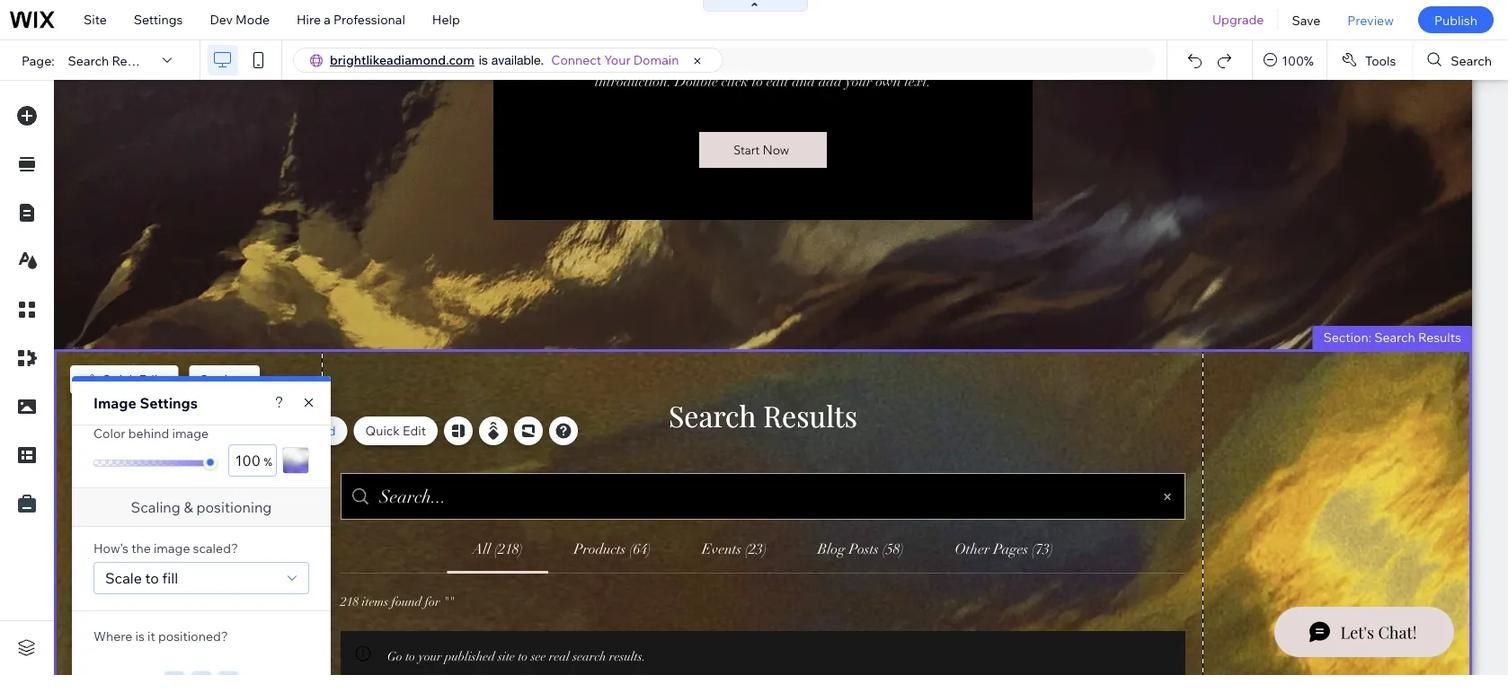 Task type: vqa. For each thing, say whether or not it's contained in the screenshot.
the bottommost the Settings
yes



Task type: describe. For each thing, give the bounding box(es) containing it.
where
[[93, 629, 133, 645]]

scaling & positioning
[[131, 499, 272, 517]]

search button
[[1413, 40, 1508, 80]]

0 vertical spatial quick
[[102, 372, 136, 388]]

is inside is available. connect your domain
[[479, 53, 488, 67]]

image for the
[[154, 541, 190, 557]]

fill
[[162, 570, 178, 588]]

scale to fill
[[105, 570, 178, 588]]

the
[[131, 541, 151, 557]]

search for search
[[1451, 52, 1492, 68]]

publish button
[[1418, 6, 1494, 33]]

section
[[217, 423, 262, 439]]

search results
[[68, 52, 155, 68]]

connect
[[551, 52, 601, 68]]

professional
[[333, 12, 405, 27]]

your
[[604, 52, 631, 68]]

is available. connect your domain
[[479, 52, 679, 68]]

save button
[[1279, 0, 1334, 40]]

image for behind
[[172, 426, 209, 442]]

site
[[84, 12, 107, 27]]

positioned?
[[158, 629, 228, 645]]

background
[[265, 423, 336, 439]]

1 vertical spatial settings
[[200, 372, 249, 388]]

hire a professional
[[297, 12, 405, 27]]

100% button
[[1253, 40, 1327, 80]]

mode
[[236, 12, 270, 27]]

1 horizontal spatial search
[[1375, 330, 1416, 346]]



Task type: locate. For each thing, give the bounding box(es) containing it.
section: search results
[[1323, 330, 1462, 346]]

where is it positioned?
[[93, 629, 228, 645]]

0 horizontal spatial quick edit
[[102, 372, 162, 388]]

it
[[147, 629, 155, 645]]

1 horizontal spatial results
[[1418, 330, 1462, 346]]

1 horizontal spatial edit
[[403, 423, 426, 439]]

is left it
[[135, 629, 145, 645]]

image settings
[[93, 395, 198, 413]]

1 horizontal spatial quick edit
[[365, 423, 426, 439]]

0 horizontal spatial is
[[135, 629, 145, 645]]

0 vertical spatial results
[[112, 52, 155, 68]]

save
[[1292, 12, 1321, 28]]

1 vertical spatial is
[[135, 629, 145, 645]]

quick edit
[[102, 372, 162, 388], [365, 423, 426, 439]]

1 vertical spatial quick
[[365, 423, 400, 439]]

change
[[168, 423, 214, 439]]

image up fill
[[154, 541, 190, 557]]

&
[[184, 499, 193, 517]]

section:
[[1323, 330, 1372, 346]]

color behind image
[[93, 426, 209, 442]]

publish
[[1434, 12, 1478, 28]]

how's
[[93, 541, 129, 557]]

is
[[479, 53, 488, 67], [135, 629, 145, 645]]

scaled?
[[193, 541, 238, 557]]

image
[[93, 395, 136, 413]]

0 vertical spatial edit
[[139, 372, 162, 388]]

scaling
[[131, 499, 181, 517]]

search down the publish
[[1451, 52, 1492, 68]]

settings up "color behind image"
[[140, 395, 198, 413]]

dev
[[210, 12, 233, 27]]

0 vertical spatial image
[[172, 426, 209, 442]]

change section background
[[168, 423, 336, 439]]

settings
[[134, 12, 183, 27], [200, 372, 249, 388], [140, 395, 198, 413]]

0 vertical spatial is
[[479, 53, 488, 67]]

image right behind
[[172, 426, 209, 442]]

1 vertical spatial quick edit
[[365, 423, 426, 439]]

help
[[432, 12, 460, 27]]

quick
[[102, 372, 136, 388], [365, 423, 400, 439]]

100%
[[1282, 52, 1314, 68]]

None text field
[[228, 445, 277, 477]]

settings up search results
[[134, 12, 183, 27]]

preview
[[1348, 12, 1394, 28]]

domain
[[634, 52, 679, 68]]

tools button
[[1327, 40, 1412, 80]]

how's the image scaled?
[[93, 541, 238, 557]]

hire
[[297, 12, 321, 27]]

search
[[68, 52, 109, 68], [1451, 52, 1492, 68], [1375, 330, 1416, 346]]

search down site
[[68, 52, 109, 68]]

0 horizontal spatial results
[[112, 52, 155, 68]]

1 horizontal spatial is
[[479, 53, 488, 67]]

2 horizontal spatial search
[[1451, 52, 1492, 68]]

search for search results
[[68, 52, 109, 68]]

settings up section at the bottom left of page
[[200, 372, 249, 388]]

2 vertical spatial settings
[[140, 395, 198, 413]]

1 horizontal spatial quick
[[365, 423, 400, 439]]

quick up the 'image'
[[102, 372, 136, 388]]

quick right background
[[365, 423, 400, 439]]

search inside button
[[1451, 52, 1492, 68]]

image
[[172, 426, 209, 442], [154, 541, 190, 557]]

0 horizontal spatial search
[[68, 52, 109, 68]]

to
[[145, 570, 159, 588]]

behind
[[128, 426, 169, 442]]

dev mode
[[210, 12, 270, 27]]

edit
[[139, 372, 162, 388], [403, 423, 426, 439]]

color
[[93, 426, 125, 442]]

results
[[112, 52, 155, 68], [1418, 330, 1462, 346]]

0 horizontal spatial quick
[[102, 372, 136, 388]]

upgrade
[[1213, 12, 1264, 27]]

tools
[[1365, 52, 1396, 68]]

1 vertical spatial edit
[[403, 423, 426, 439]]

1 vertical spatial image
[[154, 541, 190, 557]]

is left the available.
[[479, 53, 488, 67]]

0 vertical spatial settings
[[134, 12, 183, 27]]

1 vertical spatial results
[[1418, 330, 1462, 346]]

positioning
[[196, 499, 272, 517]]

a
[[324, 12, 331, 27]]

search right "section:"
[[1375, 330, 1416, 346]]

0 horizontal spatial edit
[[139, 372, 162, 388]]

brightlikeadiamond.com
[[330, 52, 474, 68]]

scale
[[105, 570, 142, 588]]

preview button
[[1334, 0, 1408, 40]]

0 vertical spatial quick edit
[[102, 372, 162, 388]]

available.
[[491, 53, 544, 67]]



